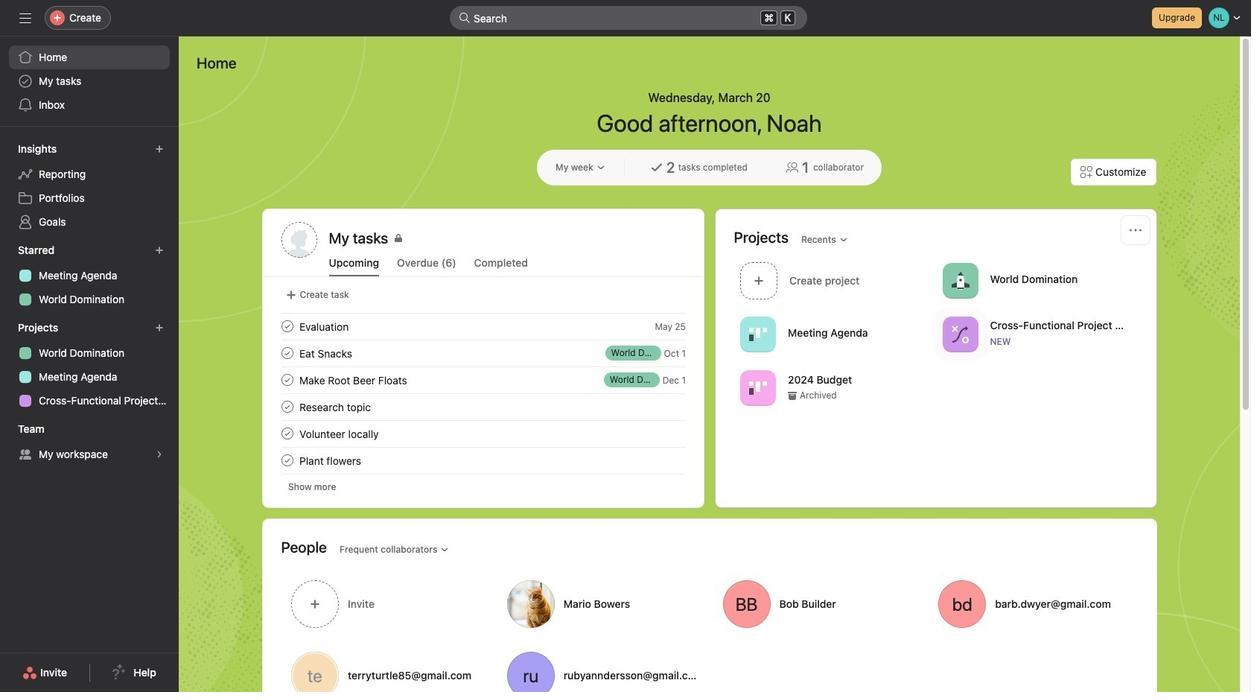 Task type: describe. For each thing, give the bounding box(es) containing it.
5 list item from the top
[[263, 447, 704, 474]]

mark complete image for second list item from the bottom of the page
[[278, 398, 296, 416]]

1 mark complete image from the top
[[278, 344, 296, 362]]

add profile photo image
[[281, 222, 317, 258]]

prominent image
[[459, 12, 471, 24]]

global element
[[0, 36, 179, 126]]

mark complete checkbox for 1st list item from the bottom of the page
[[278, 451, 296, 469]]

line_and_symbols image
[[951, 325, 969, 343]]

hide sidebar image
[[19, 12, 31, 24]]

3 mark complete image from the top
[[278, 425, 296, 442]]

projects element
[[0, 314, 179, 416]]

3 list item from the top
[[263, 366, 704, 393]]

teams element
[[0, 416, 179, 469]]

mark complete image for fifth list item from the bottom of the page
[[278, 317, 296, 335]]

Search tasks, projects, and more text field
[[450, 6, 807, 30]]

insights element
[[0, 136, 179, 237]]

2 list item from the top
[[263, 340, 704, 366]]

add items to starred image
[[155, 246, 164, 255]]

actions image
[[1130, 224, 1142, 236]]

2 mark complete image from the top
[[278, 371, 296, 389]]

rocket image
[[951, 272, 969, 289]]



Task type: vqa. For each thing, say whether or not it's contained in the screenshot.
29
no



Task type: locate. For each thing, give the bounding box(es) containing it.
3 mark complete checkbox from the top
[[278, 425, 296, 442]]

2 mark complete checkbox from the top
[[278, 371, 296, 389]]

new project or portfolio image
[[155, 323, 164, 332]]

1 vertical spatial mark complete checkbox
[[278, 398, 296, 416]]

1 board image from the top
[[749, 325, 767, 343]]

2 mark complete checkbox from the top
[[278, 398, 296, 416]]

0 vertical spatial mark complete checkbox
[[278, 317, 296, 335]]

mark complete checkbox for 3rd list item from the bottom of the page
[[278, 371, 296, 389]]

mark complete image
[[278, 317, 296, 335], [278, 398, 296, 416], [278, 425, 296, 442]]

Mark complete checkbox
[[278, 344, 296, 362], [278, 398, 296, 416], [278, 425, 296, 442]]

2 vertical spatial mark complete image
[[278, 451, 296, 469]]

new insights image
[[155, 145, 164, 153]]

0 vertical spatial mark complete image
[[278, 317, 296, 335]]

0 vertical spatial board image
[[749, 325, 767, 343]]

1 mark complete image from the top
[[278, 317, 296, 335]]

list item
[[263, 313, 704, 340], [263, 340, 704, 366], [263, 366, 704, 393], [263, 393, 704, 420], [263, 447, 704, 474]]

1 vertical spatial mark complete image
[[278, 371, 296, 389]]

1 mark complete checkbox from the top
[[278, 344, 296, 362]]

4 list item from the top
[[263, 393, 704, 420]]

board image
[[749, 325, 767, 343], [749, 379, 767, 397]]

2 mark complete image from the top
[[278, 398, 296, 416]]

1 list item from the top
[[263, 313, 704, 340]]

2 vertical spatial mark complete image
[[278, 425, 296, 442]]

1 mark complete checkbox from the top
[[278, 317, 296, 335]]

3 mark complete image from the top
[[278, 451, 296, 469]]

None field
[[450, 6, 807, 30]]

Mark complete checkbox
[[278, 317, 296, 335], [278, 371, 296, 389], [278, 451, 296, 469]]

0 vertical spatial mark complete image
[[278, 344, 296, 362]]

2 vertical spatial mark complete checkbox
[[278, 425, 296, 442]]

2 vertical spatial mark complete checkbox
[[278, 451, 296, 469]]

mark complete image
[[278, 344, 296, 362], [278, 371, 296, 389], [278, 451, 296, 469]]

0 vertical spatial mark complete checkbox
[[278, 344, 296, 362]]

mark complete checkbox for second list item from the bottom of the page
[[278, 398, 296, 416]]

mark complete checkbox for 4th list item from the bottom
[[278, 344, 296, 362]]

starred element
[[0, 237, 179, 314]]

1 vertical spatial mark complete checkbox
[[278, 371, 296, 389]]

1 vertical spatial board image
[[749, 379, 767, 397]]

see details, my workspace image
[[155, 450, 164, 459]]

mark complete checkbox for fifth list item from the bottom of the page
[[278, 317, 296, 335]]

1 vertical spatial mark complete image
[[278, 398, 296, 416]]

3 mark complete checkbox from the top
[[278, 451, 296, 469]]

2 board image from the top
[[749, 379, 767, 397]]



